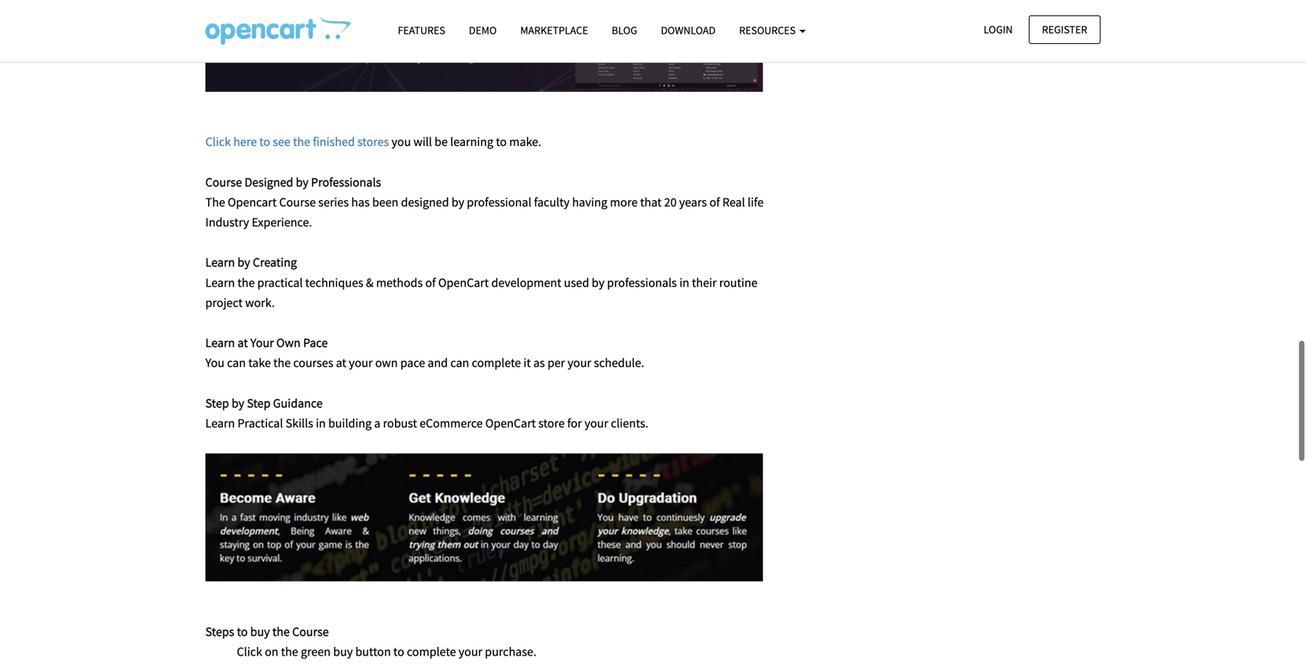 Task type: vqa. For each thing, say whether or not it's contained in the screenshot.
purchase.
yes



Task type: describe. For each thing, give the bounding box(es) containing it.
as
[[534, 355, 545, 371]]

learning
[[450, 134, 494, 150]]

clients.
[[611, 416, 649, 431]]

practical
[[257, 275, 303, 291]]

demo link
[[457, 17, 509, 44]]

more
[[610, 194, 638, 210]]

click inside steps to buy the course click on the green buy button to complete your purchase.
[[237, 644, 262, 660]]

the
[[205, 194, 225, 210]]

practical
[[238, 416, 283, 431]]

2 can from the left
[[451, 355, 469, 371]]

button
[[356, 644, 391, 660]]

blog link
[[600, 17, 649, 44]]

robust
[[383, 416, 417, 431]]

store
[[539, 416, 565, 431]]

of inside learn by creating learn the practical techniques & methods of opencart development used by professionals in their routine project work.
[[425, 275, 436, 291]]

click here to see the finished stores link
[[205, 134, 389, 150]]

marketplace link
[[509, 17, 600, 44]]

in inside step by step guidance learn practical skills in building a robust ecommerce opencart store for your clients.
[[316, 416, 326, 431]]

steps to buy the course click on the green buy button to complete your purchase.
[[205, 624, 537, 660]]

it
[[524, 355, 531, 371]]

0 vertical spatial course
[[205, 174, 242, 190]]

marketplace
[[521, 23, 588, 37]]

techniques
[[305, 275, 364, 291]]

industry
[[205, 215, 249, 230]]

opencart
[[228, 194, 277, 210]]

having
[[572, 194, 608, 210]]

own
[[277, 335, 301, 351]]

ecommerce
[[420, 416, 483, 431]]

used
[[564, 275, 589, 291]]

course inside steps to buy the course click on the green buy button to complete your purchase.
[[292, 624, 329, 640]]

routine
[[720, 275, 758, 291]]

courses
[[293, 355, 334, 371]]

1 can from the left
[[227, 355, 246, 371]]

complete inside learn at your own pace you can take the courses at your own pace and can complete it as per your schedule.
[[472, 355, 521, 371]]

professionals
[[311, 174, 381, 190]]

download link
[[649, 17, 728, 44]]

you
[[392, 134, 411, 150]]

download
[[661, 23, 716, 37]]

click here to see the finished stores you will be learning to make.
[[205, 134, 542, 150]]

resources
[[740, 23, 798, 37]]

professional
[[467, 194, 532, 210]]

faculty
[[534, 194, 570, 210]]

designed
[[401, 194, 449, 210]]

your
[[251, 335, 274, 351]]

resources link
[[728, 17, 818, 44]]

1 learn from the top
[[205, 255, 235, 270]]

life
[[748, 194, 764, 210]]

see
[[273, 134, 291, 150]]

you
[[205, 355, 225, 371]]

the right on
[[281, 644, 298, 660]]

project
[[205, 295, 243, 311]]

schedule.
[[594, 355, 645, 371]]

designed
[[245, 174, 293, 190]]

blog
[[612, 23, 638, 37]]

that
[[640, 194, 662, 210]]

register link
[[1029, 15, 1101, 44]]

0 vertical spatial click
[[205, 134, 231, 150]]

20
[[664, 194, 677, 210]]

by right used
[[592, 275, 605, 291]]

finished
[[313, 134, 355, 150]]

your right the 'per'
[[568, 355, 592, 371]]

methods
[[376, 275, 423, 291]]

be
[[435, 134, 448, 150]]

by right designed
[[452, 194, 465, 210]]

your inside step by step guidance learn practical skills in building a robust ecommerce opencart store for your clients.
[[585, 416, 609, 431]]

experience.
[[252, 215, 312, 230]]

step by step guidance learn practical skills in building a robust ecommerce opencart store for your clients.
[[205, 396, 649, 431]]

learn inside step by step guidance learn practical skills in building a robust ecommerce opencart store for your clients.
[[205, 416, 235, 431]]

opencart inside step by step guidance learn practical skills in building a robust ecommerce opencart store for your clients.
[[486, 416, 536, 431]]

years
[[679, 194, 707, 210]]

pace
[[303, 335, 328, 351]]

the up on
[[273, 624, 290, 640]]

here
[[233, 134, 257, 150]]

your left own
[[349, 355, 373, 371]]

has
[[351, 194, 370, 210]]

to left make.
[[496, 134, 507, 150]]



Task type: locate. For each thing, give the bounding box(es) containing it.
own
[[375, 355, 398, 371]]

by
[[296, 174, 309, 190], [452, 194, 465, 210], [238, 255, 250, 270], [592, 275, 605, 291], [232, 396, 244, 411]]

learn at your own pace you can take the courses at your own pace and can complete it as per your schedule.
[[205, 335, 645, 371]]

1 vertical spatial click
[[237, 644, 262, 660]]

their
[[692, 275, 717, 291]]

step down you
[[205, 396, 229, 411]]

complete left it
[[472, 355, 521, 371]]

course up experience.
[[279, 194, 316, 210]]

1 horizontal spatial can
[[451, 355, 469, 371]]

the right see
[[293, 134, 310, 150]]

by inside step by step guidance learn practical skills in building a robust ecommerce opencart store for your clients.
[[232, 396, 244, 411]]

click
[[205, 134, 231, 150], [237, 644, 262, 660]]

1 vertical spatial in
[[316, 416, 326, 431]]

and
[[428, 355, 448, 371]]

course designed by professionals the opencart course series has been designed by professional faculty having more that 20 years of real life industry experience.
[[205, 174, 764, 230]]

opencart left development
[[438, 275, 489, 291]]

0 horizontal spatial can
[[227, 355, 246, 371]]

in
[[680, 275, 690, 291], [316, 416, 326, 431]]

by left creating
[[238, 255, 250, 270]]

0 vertical spatial at
[[238, 335, 248, 351]]

complete right button
[[407, 644, 456, 660]]

features link
[[386, 17, 457, 44]]

1 vertical spatial at
[[336, 355, 346, 371]]

the down 'own'
[[274, 355, 291, 371]]

development
[[492, 275, 562, 291]]

been
[[372, 194, 399, 210]]

0 vertical spatial buy
[[250, 624, 270, 640]]

in right skills
[[316, 416, 326, 431]]

your right for
[[585, 416, 609, 431]]

opencart
[[438, 275, 489, 291], [486, 416, 536, 431]]

0 vertical spatial complete
[[472, 355, 521, 371]]

work.
[[245, 295, 275, 311]]

click left here
[[205, 134, 231, 150]]

1 vertical spatial of
[[425, 275, 436, 291]]

for
[[568, 416, 582, 431]]

1 horizontal spatial of
[[710, 194, 720, 210]]

building
[[328, 416, 372, 431]]

course
[[205, 174, 242, 190], [279, 194, 316, 210], [292, 624, 329, 640]]

creating
[[253, 255, 297, 270]]

of
[[710, 194, 720, 210], [425, 275, 436, 291]]

opencart left store
[[486, 416, 536, 431]]

series
[[318, 194, 349, 210]]

the
[[293, 134, 310, 150], [238, 275, 255, 291], [274, 355, 291, 371], [273, 624, 290, 640], [281, 644, 298, 660]]

make.
[[510, 134, 542, 150]]

at
[[238, 335, 248, 351], [336, 355, 346, 371]]

of left the real
[[710, 194, 720, 210]]

the inside learn by creating learn the practical techniques & methods of opencart development used by professionals in their routine project work.
[[238, 275, 255, 291]]

buy up on
[[250, 624, 270, 640]]

green
[[301, 644, 331, 660]]

1 horizontal spatial click
[[237, 644, 262, 660]]

learn inside learn at your own pace you can take the courses at your own pace and can complete it as per your schedule.
[[205, 335, 235, 351]]

0 horizontal spatial click
[[205, 134, 231, 150]]

2 learn from the top
[[205, 275, 235, 291]]

steps
[[205, 624, 234, 640]]

1 horizontal spatial buy
[[333, 644, 353, 660]]

of right "methods"
[[425, 275, 436, 291]]

login link
[[971, 15, 1027, 44]]

can right and
[[451, 355, 469, 371]]

the up work.
[[238, 275, 255, 291]]

buy right green
[[333, 644, 353, 660]]

buy
[[250, 624, 270, 640], [333, 644, 353, 660]]

at left your
[[238, 335, 248, 351]]

2 vertical spatial course
[[292, 624, 329, 640]]

1 vertical spatial opencart
[[486, 416, 536, 431]]

2 step from the left
[[247, 396, 271, 411]]

1 vertical spatial course
[[279, 194, 316, 210]]

guidance
[[273, 396, 323, 411]]

0 horizontal spatial in
[[316, 416, 326, 431]]

&
[[366, 275, 374, 291]]

opencart - opencart 3 development masterclass image
[[205, 17, 351, 45]]

1 step from the left
[[205, 396, 229, 411]]

complete
[[472, 355, 521, 371], [407, 644, 456, 660]]

features
[[398, 23, 446, 37]]

course up the
[[205, 174, 242, 190]]

of inside course designed by professionals the opencart course series has been designed by professional faculty having more that 20 years of real life industry experience.
[[710, 194, 720, 210]]

the inside learn at your own pace you can take the courses at your own pace and can complete it as per your schedule.
[[274, 355, 291, 371]]

will
[[414, 134, 432, 150]]

login
[[984, 22, 1013, 37]]

stores
[[358, 134, 389, 150]]

0 horizontal spatial step
[[205, 396, 229, 411]]

in inside learn by creating learn the practical techniques & methods of opencart development used by professionals in their routine project work.
[[680, 275, 690, 291]]

your left the purchase.
[[459, 644, 483, 660]]

0 vertical spatial opencart
[[438, 275, 489, 291]]

to
[[259, 134, 270, 150], [496, 134, 507, 150], [237, 624, 248, 640], [394, 644, 404, 660]]

0 horizontal spatial buy
[[250, 624, 270, 640]]

skills
[[286, 416, 313, 431]]

in left their
[[680, 275, 690, 291]]

your
[[349, 355, 373, 371], [568, 355, 592, 371], [585, 416, 609, 431], [459, 644, 483, 660]]

real
[[723, 194, 745, 210]]

1 horizontal spatial at
[[336, 355, 346, 371]]

3 learn from the top
[[205, 335, 235, 351]]

at right courses
[[336, 355, 346, 371]]

purchase.
[[485, 644, 537, 660]]

can
[[227, 355, 246, 371], [451, 355, 469, 371]]

can right you
[[227, 355, 246, 371]]

by right designed at top left
[[296, 174, 309, 190]]

click left on
[[237, 644, 262, 660]]

0 horizontal spatial at
[[238, 335, 248, 351]]

step up the "practical"
[[247, 396, 271, 411]]

per
[[548, 355, 565, 371]]

0 vertical spatial of
[[710, 194, 720, 210]]

1 horizontal spatial complete
[[472, 355, 521, 371]]

register
[[1043, 22, 1088, 37]]

demo
[[469, 23, 497, 37]]

take
[[248, 355, 271, 371]]

learn
[[205, 255, 235, 270], [205, 275, 235, 291], [205, 335, 235, 351], [205, 416, 235, 431]]

your inside steps to buy the course click on the green buy button to complete your purchase.
[[459, 644, 483, 660]]

opencart inside learn by creating learn the practical techniques & methods of opencart development used by professionals in their routine project work.
[[438, 275, 489, 291]]

4 learn from the top
[[205, 416, 235, 431]]

0 horizontal spatial complete
[[407, 644, 456, 660]]

1 horizontal spatial step
[[247, 396, 271, 411]]

complete inside steps to buy the course click on the green buy button to complete your purchase.
[[407, 644, 456, 660]]

to left see
[[259, 134, 270, 150]]

to right steps at the bottom of the page
[[237, 624, 248, 640]]

1 horizontal spatial in
[[680, 275, 690, 291]]

1 vertical spatial buy
[[333, 644, 353, 660]]

on
[[265, 644, 279, 660]]

0 vertical spatial in
[[680, 275, 690, 291]]

course up green
[[292, 624, 329, 640]]

1 vertical spatial complete
[[407, 644, 456, 660]]

a
[[374, 416, 381, 431]]

by up the "practical"
[[232, 396, 244, 411]]

pace
[[401, 355, 425, 371]]

0 horizontal spatial of
[[425, 275, 436, 291]]

professionals
[[607, 275, 677, 291]]

learn by creating learn the practical techniques & methods of opencart development used by professionals in their routine project work.
[[205, 255, 758, 311]]

to right button
[[394, 644, 404, 660]]

step
[[205, 396, 229, 411], [247, 396, 271, 411]]



